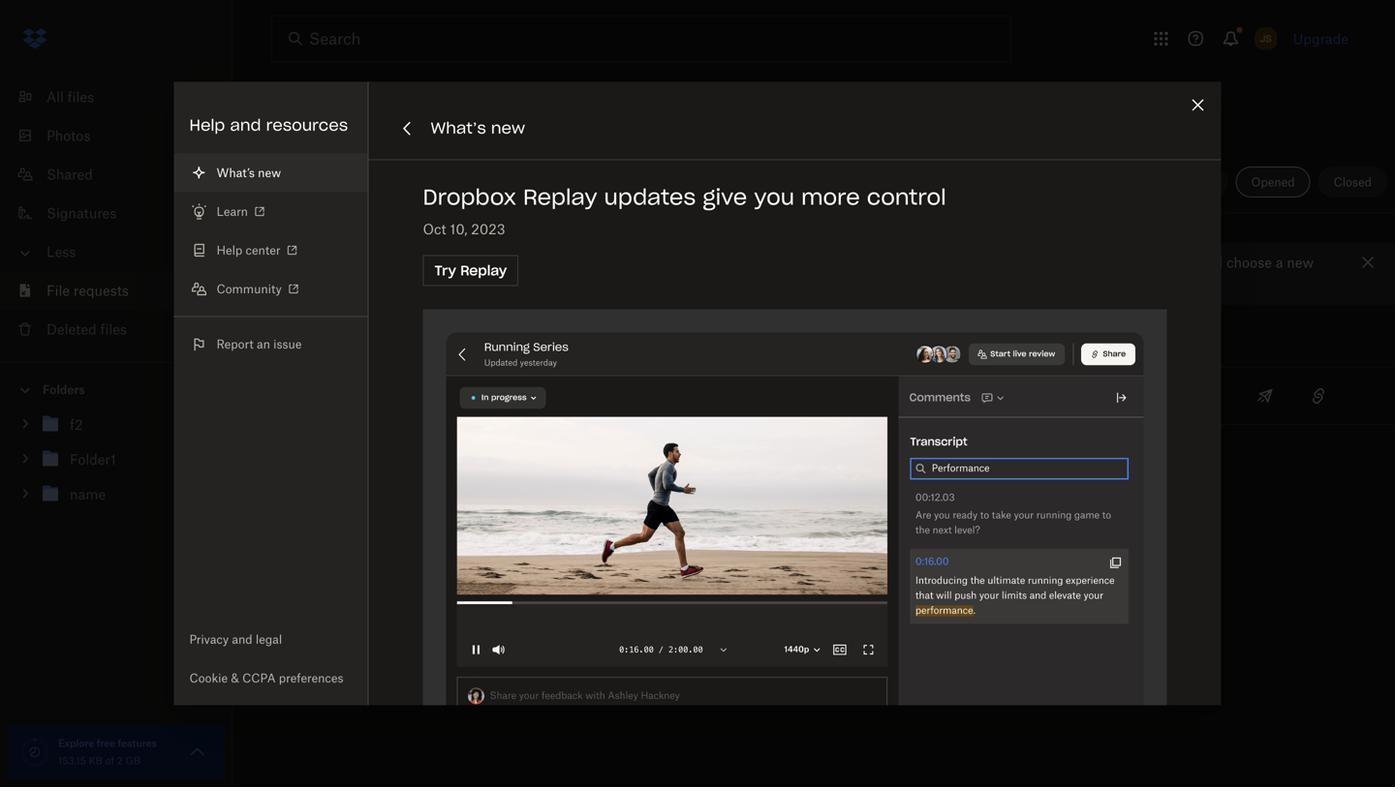 Task type: describe. For each thing, give the bounding box(es) containing it.
ccpa
[[242, 672, 276, 686]]

files for deleted files
[[100, 321, 127, 338]]

closed
[[402, 254, 443, 271]]

opened
[[1252, 175, 1295, 189]]

cookie & ccpa preferences button
[[174, 660, 368, 698]]

more
[[802, 184, 860, 211]]

legal
[[256, 633, 282, 647]]

cookie & ccpa preferences
[[189, 672, 344, 686]]

quota usage element
[[19, 738, 50, 769]]

help and resources dialog
[[174, 82, 1222, 788]]

1 request from the left
[[320, 254, 369, 271]]

send email image
[[1254, 385, 1277, 408]]

list containing all files
[[0, 66, 233, 362]]

community link
[[174, 270, 368, 309]]

give
[[703, 184, 747, 211]]

help and resources
[[189, 115, 348, 135]]

3 column header from the left
[[982, 313, 1059, 360]]

files for all files
[[68, 89, 94, 105]]

reopen
[[1048, 254, 1093, 271]]

no
[[693, 254, 709, 271]]

1 horizontal spatial file
[[271, 93, 309, 120]]

to
[[1029, 254, 1045, 271]]

closed button
[[1319, 167, 1388, 198]]

help for help and resources
[[189, 115, 225, 135]]

upgrade
[[1294, 31, 1349, 47]]

learn for learn about file requests
[[402, 143, 439, 159]]

new inside a file request was closed because the folder was deleted or you no longer have permission to edit the request folder. to reopen it, click 'reopen' and choose a new folder.
[[1287, 254, 1314, 271]]

2 - from the left
[[1116, 388, 1121, 405]]

preferences
[[279, 672, 344, 686]]

less image
[[16, 244, 35, 263]]

about
[[443, 143, 479, 159]]

closed
[[1334, 175, 1372, 189]]

name row
[[271, 305, 1396, 368]]

folders button
[[0, 375, 233, 404]]

permission
[[791, 254, 862, 271]]

help center
[[217, 243, 281, 258]]

or
[[650, 254, 663, 271]]

10,
[[450, 221, 468, 237]]

to
[[865, 254, 878, 271]]

try replay
[[435, 262, 507, 280]]

deleted
[[47, 321, 97, 338]]

have
[[757, 254, 787, 271]]

of
[[105, 755, 114, 768]]

folders
[[43, 383, 85, 397]]

and inside a file request was closed because the folder was deleted or you no longer have permission to edit the request folder. to reopen it, click 'reopen' and choose a new folder.
[[1199, 254, 1223, 271]]

explore free features 153.15 kb of 2 gb
[[58, 738, 157, 768]]

privacy and legal
[[189, 633, 282, 647]]

deleted files
[[47, 321, 127, 338]]

1 - from the left
[[982, 388, 987, 405]]

dropbox
[[423, 184, 517, 211]]

file inside a file request was closed because the folder was deleted or you no longer have permission to edit the request folder. to reopen it, click 'reopen' and choose a new folder.
[[297, 254, 316, 271]]

a
[[1276, 254, 1284, 271]]

4 column header from the left
[[1116, 313, 1193, 360]]

choose
[[1227, 254, 1272, 271]]

kb
[[89, 755, 103, 768]]

and for legal
[[232, 633, 253, 647]]

explore
[[58, 738, 94, 750]]

all files link
[[16, 78, 233, 116]]

2 the from the left
[[910, 254, 931, 271]]

all files
[[47, 89, 94, 105]]

less
[[47, 244, 76, 260]]

replay for dropbox
[[523, 184, 598, 211]]

0 vertical spatial what's
[[431, 118, 486, 138]]

free
[[97, 738, 115, 750]]

go back image
[[396, 117, 419, 140]]

what's new button
[[174, 154, 368, 192]]

1 vertical spatial requests
[[507, 143, 562, 159]]

learn about file requests
[[402, 143, 562, 159]]

new inside button
[[258, 166, 281, 180]]

control
[[867, 184, 947, 211]]

all
[[47, 89, 64, 105]]

an
[[257, 337, 270, 352]]

you inside a file request was closed because the folder was deleted or you no longer have permission to edit the request folder. to reopen it, click 'reopen' and choose a new folder.
[[666, 254, 689, 271]]

oct 10, 2023
[[423, 221, 505, 237]]

1 horizontal spatial what's new
[[431, 118, 525, 138]]

deleted files link
[[16, 310, 233, 349]]

gb
[[125, 755, 141, 768]]

153.15
[[58, 755, 86, 768]]

signatures link
[[16, 194, 233, 233]]

help for help center
[[217, 243, 243, 258]]

row containing -
[[271, 368, 1396, 425]]

1 horizontal spatial file
[[483, 143, 503, 159]]

cookie
[[189, 672, 228, 686]]

1 column header from the left
[[579, 313, 695, 360]]

it,
[[1097, 254, 1109, 271]]

upgrade link
[[1294, 31, 1349, 47]]

cell inside table
[[1342, 368, 1396, 424]]

0 vertical spatial file requests
[[271, 93, 414, 120]]

center
[[246, 243, 281, 258]]



Task type: locate. For each thing, give the bounding box(es) containing it.
1 vertical spatial and
[[1199, 254, 1223, 271]]

0 horizontal spatial was
[[372, 254, 398, 271]]

2 horizontal spatial requests
[[507, 143, 562, 159]]

file down less
[[47, 283, 70, 299]]

file right a
[[297, 254, 316, 271]]

the
[[504, 254, 524, 271], [910, 254, 931, 271]]

1 vertical spatial you
[[666, 254, 689, 271]]

folder
[[528, 254, 565, 271]]

shared link
[[16, 155, 233, 194]]

1 horizontal spatial the
[[910, 254, 931, 271]]

help left the center
[[217, 243, 243, 258]]

2 vertical spatial and
[[232, 633, 253, 647]]

updates
[[604, 184, 696, 211]]

new
[[491, 118, 525, 138], [258, 166, 281, 180], [1287, 254, 1314, 271]]

files
[[68, 89, 94, 105], [100, 321, 127, 338]]

what's
[[431, 118, 486, 138], [217, 166, 255, 180]]

what's new up 'learn' link
[[217, 166, 281, 180]]

replay inside button
[[461, 262, 507, 280]]

try
[[435, 262, 456, 280]]

replay
[[523, 184, 598, 211], [461, 262, 507, 280]]

dropbox replay screen shows basic and advanced capabilities of the tool image
[[446, 333, 1144, 769]]

and for resources
[[230, 115, 261, 135]]

0 horizontal spatial file
[[47, 283, 70, 299]]

1 horizontal spatial requests
[[315, 93, 414, 120]]

1 horizontal spatial file requests
[[271, 93, 414, 120]]

click
[[1112, 254, 1142, 271]]

2 vertical spatial requests
[[74, 283, 129, 299]]

files down file requests list item
[[100, 321, 127, 338]]

list
[[0, 66, 233, 362]]

requests inside 'link'
[[74, 283, 129, 299]]

deleted
[[598, 254, 646, 271]]

table containing name
[[271, 305, 1396, 425]]

community
[[217, 282, 282, 297]]

0 vertical spatial files
[[68, 89, 94, 105]]

privacy
[[189, 633, 229, 647]]

1 vertical spatial file requests
[[47, 283, 129, 299]]

what's new inside button
[[217, 166, 281, 180]]

privacy and legal link
[[174, 621, 368, 660]]

0 horizontal spatial folder.
[[283, 278, 322, 294]]

replay right try
[[461, 262, 507, 280]]

1 vertical spatial folder.
[[283, 278, 322, 294]]

name
[[287, 340, 326, 356]]

2 request from the left
[[934, 254, 983, 271]]

folder. left to
[[986, 254, 1026, 271]]

0 horizontal spatial new
[[258, 166, 281, 180]]

new up learn about file requests
[[491, 118, 525, 138]]

dropbox replay updates give you more control
[[423, 184, 947, 211]]

what's up 'learn' link
[[217, 166, 255, 180]]

signatures
[[47, 205, 117, 221]]

row
[[271, 368, 1396, 425]]

what's new up learn about file requests link
[[431, 118, 525, 138]]

'reopen'
[[1146, 254, 1196, 271]]

0 vertical spatial what's new
[[431, 118, 525, 138]]

0 horizontal spatial what's
[[217, 166, 255, 180]]

0 vertical spatial new
[[491, 118, 525, 138]]

folder.
[[986, 254, 1026, 271], [283, 278, 322, 294]]

oct
[[423, 221, 446, 237]]

was right 'folder'
[[569, 254, 595, 271]]

folder. down a
[[283, 278, 322, 294]]

a file request was closed because the folder was deleted or you no longer have permission to edit the request folder. to reopen it, click 'reopen' and choose a new folder.
[[283, 254, 1314, 294]]

1 vertical spatial file
[[297, 254, 316, 271]]

because
[[447, 254, 500, 271]]

report an issue
[[217, 337, 302, 352]]

a
[[283, 254, 293, 271]]

report
[[217, 337, 254, 352]]

1 vertical spatial file
[[47, 283, 70, 299]]

replay for try
[[461, 262, 507, 280]]

file right about
[[483, 143, 503, 159]]

dropbox image
[[16, 19, 54, 58]]

learn for learn
[[217, 204, 248, 219]]

help up what's new button
[[189, 115, 225, 135]]

column header down 'reopen'
[[1116, 313, 1193, 360]]

was left closed
[[372, 254, 398, 271]]

a file request was closed because the folder was deleted or you no longer have permission to edit the request folder. to reopen it, click 'reopen' and choose a new folder. alert
[[271, 243, 1396, 305]]

0 horizontal spatial -
[[982, 388, 987, 405]]

new right a
[[1287, 254, 1314, 271]]

issue
[[273, 337, 302, 352]]

0 horizontal spatial the
[[504, 254, 524, 271]]

and left choose at the top of the page
[[1199, 254, 1223, 271]]

you right or
[[666, 254, 689, 271]]

photos
[[47, 127, 91, 144]]

column header down a file request was closed because the folder was deleted or you no longer have permission to edit the request folder. to reopen it, click 'reopen' and choose a new folder. alert
[[780, 313, 896, 360]]

0 vertical spatial learn
[[402, 143, 439, 159]]

1 the from the left
[[504, 254, 524, 271]]

2023
[[471, 221, 505, 237]]

and up what's new button
[[230, 115, 261, 135]]

requests
[[315, 93, 414, 120], [507, 143, 562, 159], [74, 283, 129, 299]]

1 horizontal spatial was
[[569, 254, 595, 271]]

0 vertical spatial file
[[483, 143, 503, 159]]

file requests list item
[[0, 271, 233, 310]]

&
[[231, 672, 239, 686]]

1 horizontal spatial new
[[491, 118, 525, 138]]

1 vertical spatial replay
[[461, 262, 507, 280]]

0 vertical spatial file
[[271, 93, 309, 120]]

you right give
[[754, 184, 795, 211]]

1 vertical spatial what's
[[217, 166, 255, 180]]

0 horizontal spatial files
[[68, 89, 94, 105]]

0 vertical spatial help
[[189, 115, 225, 135]]

request right a
[[320, 254, 369, 271]]

the right edit at the top right of page
[[910, 254, 931, 271]]

1 vertical spatial help
[[217, 243, 243, 258]]

0 vertical spatial and
[[230, 115, 261, 135]]

learn about file requests link
[[402, 143, 562, 159]]

file inside file requests 'link'
[[47, 283, 70, 299]]

1 horizontal spatial you
[[754, 184, 795, 211]]

what's up about
[[431, 118, 486, 138]]

file requests link
[[16, 271, 233, 310]]

0 horizontal spatial you
[[666, 254, 689, 271]]

table
[[271, 305, 1396, 425]]

request
[[320, 254, 369, 271], [934, 254, 983, 271]]

features
[[118, 738, 157, 750]]

photos link
[[16, 116, 233, 155]]

1 horizontal spatial learn
[[402, 143, 439, 159]]

learn down "go back" icon
[[402, 143, 439, 159]]

request right edit at the top right of page
[[934, 254, 983, 271]]

cell
[[1342, 368, 1396, 424]]

group
[[0, 404, 233, 527]]

0 horizontal spatial file
[[297, 254, 316, 271]]

longer
[[713, 254, 753, 271]]

1 vertical spatial files
[[100, 321, 127, 338]]

file
[[483, 143, 503, 159], [297, 254, 316, 271]]

shared
[[47, 166, 93, 183]]

0 horizontal spatial what's new
[[217, 166, 281, 180]]

what's new
[[431, 118, 525, 138], [217, 166, 281, 180]]

was
[[372, 254, 398, 271], [569, 254, 595, 271]]

file up what's new button
[[271, 93, 309, 120]]

1 horizontal spatial replay
[[523, 184, 598, 211]]

and left legal
[[232, 633, 253, 647]]

0 horizontal spatial file requests
[[47, 283, 129, 299]]

column header down deleted
[[579, 313, 695, 360]]

help
[[189, 115, 225, 135], [217, 243, 243, 258]]

column header
[[579, 313, 695, 360], [780, 313, 896, 360], [982, 313, 1059, 360], [1116, 313, 1193, 360]]

and
[[230, 115, 261, 135], [1199, 254, 1223, 271], [232, 633, 253, 647]]

learn inside help and resources dialog
[[217, 204, 248, 219]]

resources
[[266, 115, 348, 135]]

2 was from the left
[[569, 254, 595, 271]]

1 horizontal spatial request
[[934, 254, 983, 271]]

1 was from the left
[[372, 254, 398, 271]]

file requests inside 'link'
[[47, 283, 129, 299]]

new up 'learn' link
[[258, 166, 281, 180]]

file
[[271, 93, 309, 120], [47, 283, 70, 299]]

1 horizontal spatial what's
[[431, 118, 486, 138]]

2 column header from the left
[[780, 313, 896, 360]]

0 vertical spatial you
[[754, 184, 795, 211]]

report an issue link
[[174, 325, 368, 364]]

0 horizontal spatial learn
[[217, 204, 248, 219]]

help center link
[[174, 231, 368, 270]]

1 horizontal spatial -
[[1116, 388, 1121, 405]]

replay up 'folder'
[[523, 184, 598, 211]]

0 horizontal spatial requests
[[74, 283, 129, 299]]

learn
[[402, 143, 439, 159], [217, 204, 248, 219]]

0 horizontal spatial replay
[[461, 262, 507, 280]]

2 horizontal spatial new
[[1287, 254, 1314, 271]]

learn up help center
[[217, 204, 248, 219]]

0 vertical spatial replay
[[523, 184, 598, 211]]

column header down to
[[982, 313, 1059, 360]]

1 vertical spatial new
[[258, 166, 281, 180]]

you inside help and resources dialog
[[754, 184, 795, 211]]

files right the all at the left top
[[68, 89, 94, 105]]

you
[[754, 184, 795, 211], [666, 254, 689, 271]]

edit
[[882, 254, 906, 271]]

opened button
[[1236, 167, 1311, 198]]

-
[[982, 388, 987, 405], [1116, 388, 1121, 405]]

2 vertical spatial new
[[1287, 254, 1314, 271]]

1 vertical spatial what's new
[[217, 166, 281, 180]]

1 vertical spatial learn
[[217, 204, 248, 219]]

what's inside button
[[217, 166, 255, 180]]

0 horizontal spatial request
[[320, 254, 369, 271]]

0 vertical spatial folder.
[[986, 254, 1026, 271]]

1 horizontal spatial files
[[100, 321, 127, 338]]

learn link
[[174, 192, 368, 231]]

the left 'folder'
[[504, 254, 524, 271]]

0 vertical spatial requests
[[315, 93, 414, 120]]

1 horizontal spatial folder.
[[986, 254, 1026, 271]]

copy link image
[[1308, 385, 1331, 408]]

try replay button
[[423, 255, 519, 286]]

2
[[117, 755, 123, 768]]



Task type: vqa. For each thing, say whether or not it's contained in the screenshot.
Dialog image.
no



